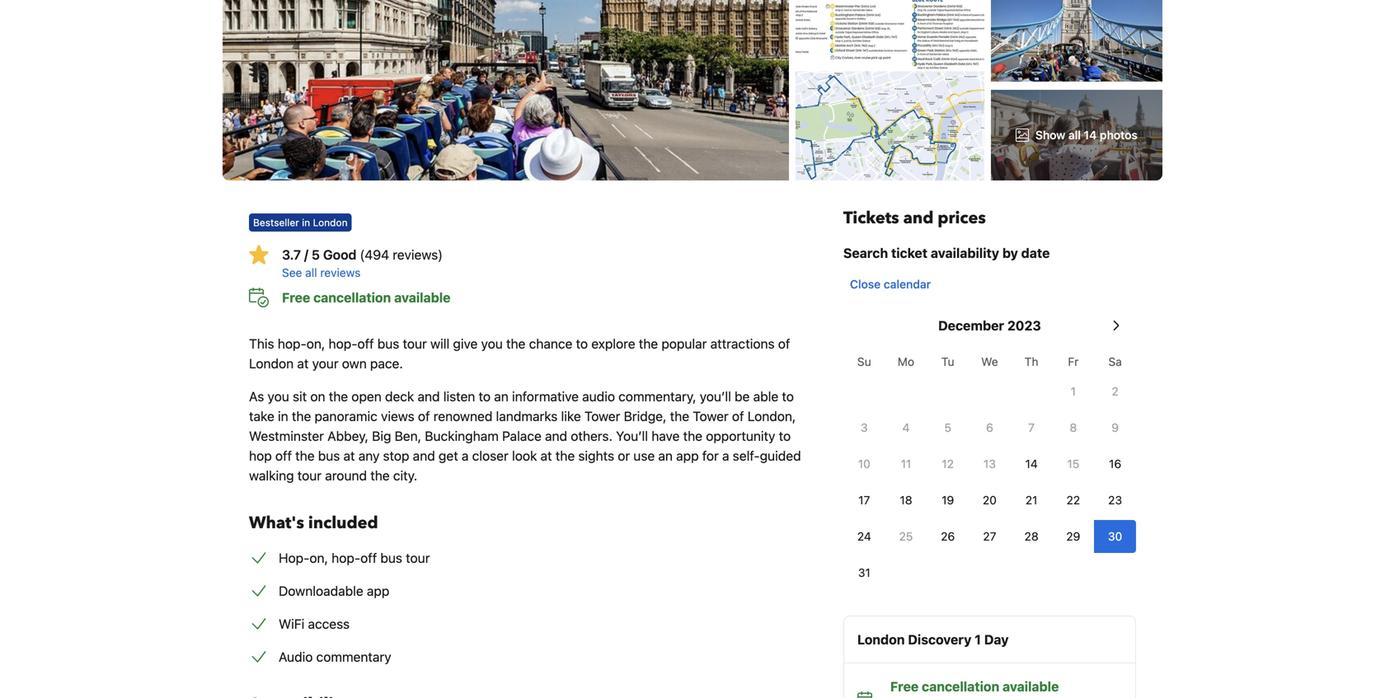 Task type: vqa. For each thing, say whether or not it's contained in the screenshot.
2nd more details on meals and payment options IMAGE from the top
no



Task type: locate. For each thing, give the bounding box(es) containing it.
0 vertical spatial free cancellation available
[[282, 290, 451, 306]]

tickets
[[844, 207, 900, 230]]

tour inside as you sit on the open deck and listen to an informative audio commentary, you'll be able to take in the panoramic views of renowned landmarks like tower bridge, the tower of london, westminster abbey, big ben, buckingham palace and others. you'll have the opportunity to hop off the bus at any stop and get a closer look at the sights or use an app for a self-guided walking tour around the city.
[[298, 468, 322, 484]]

abbey,
[[328, 429, 369, 444]]

1 vertical spatial available
[[1003, 679, 1060, 695]]

london down this
[[249, 356, 294, 372]]

panoramic
[[315, 409, 378, 424]]

you left sit on the left of the page
[[268, 389, 289, 405]]

23 December 2023 checkbox
[[1095, 484, 1137, 517]]

tour inside this hop-on, hop-off bus tour will give you the chance to explore the popular attractions of london at your own pace.
[[403, 336, 427, 352]]

in up westminster
[[278, 409, 288, 424]]

16 December 2023 checkbox
[[1095, 448, 1137, 481]]

1 vertical spatial 1
[[975, 632, 982, 648]]

14 inside option
[[1026, 457, 1038, 471]]

an up "landmarks"
[[494, 389, 509, 405]]

4
[[903, 421, 910, 435]]

0 vertical spatial available
[[394, 290, 451, 306]]

0 vertical spatial app
[[677, 448, 699, 464]]

1 left day
[[975, 632, 982, 648]]

available down day
[[1003, 679, 1060, 695]]

1 vertical spatial an
[[659, 448, 673, 464]]

0 vertical spatial tour
[[403, 336, 427, 352]]

at left any
[[344, 448, 355, 464]]

bus inside this hop-on, hop-off bus tour will give you the chance to explore the popular attractions of london at your own pace.
[[378, 336, 400, 352]]

27
[[984, 530, 997, 544]]

have
[[652, 429, 680, 444]]

of up ben,
[[418, 409, 430, 424]]

7 December 2023 checkbox
[[1011, 412, 1053, 445]]

1 horizontal spatial 5
[[945, 421, 952, 435]]

bus inside as you sit on the open deck and listen to an informative audio commentary, you'll be able to take in the panoramic views of renowned landmarks like tower bridge, the tower of london, westminster abbey, big ben, buckingham palace and others. you'll have the opportunity to hop off the bus at any stop and get a closer look at the sights or use an app for a self-guided walking tour around the city.
[[318, 448, 340, 464]]

13
[[984, 457, 996, 471]]

21
[[1026, 494, 1038, 507]]

the up have
[[670, 409, 690, 424]]

free cancellation available
[[282, 290, 451, 306], [891, 679, 1060, 695]]

in
[[302, 217, 310, 229], [278, 409, 288, 424]]

at left the your
[[297, 356, 309, 372]]

30
[[1109, 530, 1123, 544]]

an down have
[[659, 448, 673, 464]]

availability
[[931, 245, 1000, 261]]

on, up the your
[[307, 336, 325, 352]]

0 vertical spatial you
[[481, 336, 503, 352]]

28
[[1025, 530, 1039, 544]]

0 vertical spatial free
[[282, 290, 310, 306]]

23
[[1109, 494, 1123, 507]]

what's
[[249, 512, 304, 535]]

tower down audio
[[585, 409, 621, 424]]

all
[[1069, 128, 1081, 142], [305, 266, 317, 280]]

27 December 2023 checkbox
[[969, 521, 1011, 554]]

1 horizontal spatial 14
[[1085, 128, 1097, 142]]

a
[[462, 448, 469, 464], [723, 448, 730, 464]]

5 right /
[[312, 247, 320, 263]]

8
[[1070, 421, 1078, 435]]

for
[[703, 448, 719, 464]]

1 horizontal spatial 1
[[1071, 385, 1077, 398]]

22 December 2023 checkbox
[[1053, 484, 1095, 517]]

1 down fr
[[1071, 385, 1077, 398]]

calendar
[[884, 278, 932, 291]]

hop-
[[278, 336, 307, 352], [329, 336, 358, 352], [332, 551, 361, 566]]

2 tower from the left
[[693, 409, 729, 424]]

19 December 2023 checkbox
[[928, 484, 969, 517]]

views
[[381, 409, 415, 424]]

0 vertical spatial 1
[[1071, 385, 1077, 398]]

11
[[901, 457, 912, 471]]

hop- up own
[[329, 336, 358, 352]]

discovery
[[909, 632, 972, 648]]

1 horizontal spatial at
[[344, 448, 355, 464]]

1 horizontal spatial free
[[891, 679, 919, 695]]

audio commentary
[[279, 650, 392, 665]]

and up ticket
[[904, 207, 934, 230]]

bus up pace.
[[378, 336, 400, 352]]

18
[[900, 494, 913, 507]]

of
[[779, 336, 791, 352], [418, 409, 430, 424], [733, 409, 745, 424]]

11 December 2023 checkbox
[[886, 448, 928, 481]]

of up the opportunity
[[733, 409, 745, 424]]

off down included
[[361, 551, 377, 566]]

14 December 2023 checkbox
[[1011, 448, 1053, 481]]

1 vertical spatial all
[[305, 266, 317, 280]]

14 left photos
[[1085, 128, 1097, 142]]

cancellation
[[314, 290, 391, 306], [922, 679, 1000, 695]]

0 vertical spatial london
[[313, 217, 348, 229]]

all down /
[[305, 266, 317, 280]]

hop
[[249, 448, 272, 464]]

1 vertical spatial cancellation
[[922, 679, 1000, 695]]

pace.
[[370, 356, 403, 372]]

0 horizontal spatial tower
[[585, 409, 621, 424]]

2 a from the left
[[723, 448, 730, 464]]

0 horizontal spatial 14
[[1026, 457, 1038, 471]]

1 horizontal spatial in
[[302, 217, 310, 229]]

0 vertical spatial off
[[358, 336, 374, 352]]

1 December 2023 checkbox
[[1053, 375, 1095, 408]]

1 vertical spatial london
[[249, 356, 294, 372]]

renowned
[[434, 409, 493, 424]]

reviews)
[[393, 247, 443, 263]]

date
[[1022, 245, 1051, 261]]

london inside this hop-on, hop-off bus tour will give you the chance to explore the popular attractions of london at your own pace.
[[249, 356, 294, 372]]

on, up downloadable
[[310, 551, 328, 566]]

5 inside 3.7 / 5 good (494 reviews) see all reviews
[[312, 247, 320, 263]]

3.7 / 5 good (494 reviews) see all reviews
[[282, 247, 443, 280]]

1 vertical spatial on,
[[310, 551, 328, 566]]

2 horizontal spatial at
[[541, 448, 552, 464]]

1 horizontal spatial you
[[481, 336, 503, 352]]

on, inside this hop-on, hop-off bus tour will give you the chance to explore the popular attractions of london at your own pace.
[[307, 336, 325, 352]]

off up own
[[358, 336, 374, 352]]

app left for
[[677, 448, 699, 464]]

22
[[1067, 494, 1081, 507]]

2 horizontal spatial of
[[779, 336, 791, 352]]

will
[[431, 336, 450, 352]]

5 inside checkbox
[[945, 421, 952, 435]]

0 horizontal spatial of
[[418, 409, 430, 424]]

wifi access
[[279, 617, 350, 632]]

0 horizontal spatial in
[[278, 409, 288, 424]]

commentary
[[316, 650, 392, 665]]

access
[[308, 617, 350, 632]]

2 December 2023 checkbox
[[1095, 375, 1137, 408]]

a right for
[[723, 448, 730, 464]]

the left sights
[[556, 448, 575, 464]]

to right chance
[[576, 336, 588, 352]]

off
[[358, 336, 374, 352], [275, 448, 292, 464], [361, 551, 377, 566]]

mo
[[898, 355, 915, 369]]

the up for
[[684, 429, 703, 444]]

cancellation down reviews
[[314, 290, 391, 306]]

the down sit on the left of the page
[[292, 409, 311, 424]]

app down hop-on, hop-off bus tour
[[367, 584, 390, 599]]

london
[[313, 217, 348, 229], [249, 356, 294, 372], [858, 632, 905, 648]]

this hop-on, hop-off bus tour will give you the chance to explore the popular attractions of london at your own pace.
[[249, 336, 791, 372]]

all right show
[[1069, 128, 1081, 142]]

1 vertical spatial 14
[[1026, 457, 1038, 471]]

3.7
[[282, 247, 301, 263]]

free down see
[[282, 290, 310, 306]]

london left discovery
[[858, 632, 905, 648]]

what's included
[[249, 512, 378, 535]]

2
[[1112, 385, 1119, 398]]

the right explore
[[639, 336, 658, 352]]

bus up downloadable app
[[381, 551, 403, 566]]

0 vertical spatial 5
[[312, 247, 320, 263]]

0 horizontal spatial 5
[[312, 247, 320, 263]]

0 vertical spatial all
[[1069, 128, 1081, 142]]

bridge,
[[624, 409, 667, 424]]

tower down you'll at the bottom
[[693, 409, 729, 424]]

bus up 'around'
[[318, 448, 340, 464]]

5 up the 12
[[945, 421, 952, 435]]

at
[[297, 356, 309, 372], [344, 448, 355, 464], [541, 448, 552, 464]]

the left chance
[[507, 336, 526, 352]]

close calendar button
[[844, 270, 938, 299]]

good
[[323, 247, 357, 263]]

grid
[[844, 346, 1137, 590]]

2 vertical spatial london
[[858, 632, 905, 648]]

29 December 2023 checkbox
[[1053, 521, 1095, 554]]

2023
[[1008, 318, 1042, 334]]

bestseller in london
[[253, 217, 348, 229]]

in inside as you sit on the open deck and listen to an informative audio commentary, you'll be able to take in the panoramic views of renowned landmarks like tower bridge, the tower of london, westminster abbey, big ben, buckingham palace and others. you'll have the opportunity to hop off the bus at any stop and get a closer look at the sights or use an app for a self-guided walking tour around the city.
[[278, 409, 288, 424]]

1 vertical spatial free cancellation available
[[891, 679, 1060, 695]]

ticket
[[892, 245, 928, 261]]

available
[[394, 290, 451, 306], [1003, 679, 1060, 695]]

30 cell
[[1095, 517, 1137, 554]]

at right look
[[541, 448, 552, 464]]

0 vertical spatial an
[[494, 389, 509, 405]]

cancellation down discovery
[[922, 679, 1000, 695]]

14 down 7 december 2023 checkbox
[[1026, 457, 1038, 471]]

0 horizontal spatial at
[[297, 356, 309, 372]]

1 vertical spatial off
[[275, 448, 292, 464]]

1 horizontal spatial all
[[1069, 128, 1081, 142]]

of right attractions
[[779, 336, 791, 352]]

1 horizontal spatial cancellation
[[922, 679, 1000, 695]]

14
[[1085, 128, 1097, 142], [1026, 457, 1038, 471]]

we
[[982, 355, 999, 369]]

free cancellation available down 3.7 / 5 good (494 reviews) see all reviews
[[282, 290, 451, 306]]

1 vertical spatial bus
[[318, 448, 340, 464]]

opportunity
[[706, 429, 776, 444]]

a right get
[[462, 448, 469, 464]]

0 horizontal spatial a
[[462, 448, 469, 464]]

31 December 2023 checkbox
[[844, 557, 886, 590]]

1 vertical spatial 5
[[945, 421, 952, 435]]

london up the "good"
[[313, 217, 348, 229]]

th
[[1025, 355, 1039, 369]]

0 vertical spatial on,
[[307, 336, 325, 352]]

0 horizontal spatial free cancellation available
[[282, 290, 451, 306]]

on,
[[307, 336, 325, 352], [310, 551, 328, 566]]

an
[[494, 389, 509, 405], [659, 448, 673, 464]]

15 December 2023 checkbox
[[1053, 448, 1095, 481]]

0 horizontal spatial free
[[282, 290, 310, 306]]

you inside this hop-on, hop-off bus tour will give you the chance to explore the popular attractions of london at your own pace.
[[481, 336, 503, 352]]

1 horizontal spatial an
[[659, 448, 673, 464]]

1 horizontal spatial tower
[[693, 409, 729, 424]]

25 December 2023 checkbox
[[886, 521, 928, 554]]

1 vertical spatial app
[[367, 584, 390, 599]]

you right give
[[481, 336, 503, 352]]

1 vertical spatial you
[[268, 389, 289, 405]]

you
[[481, 336, 503, 352], [268, 389, 289, 405]]

chance
[[529, 336, 573, 352]]

and left get
[[413, 448, 435, 464]]

to
[[576, 336, 588, 352], [479, 389, 491, 405], [782, 389, 794, 405], [779, 429, 791, 444]]

free cancellation available down day
[[891, 679, 1060, 695]]

others.
[[571, 429, 613, 444]]

tickets and prices
[[844, 207, 987, 230]]

19
[[942, 494, 955, 507]]

sights
[[579, 448, 615, 464]]

closer
[[472, 448, 509, 464]]

0 horizontal spatial all
[[305, 266, 317, 280]]

1 a from the left
[[462, 448, 469, 464]]

see all reviews button
[[282, 265, 817, 281]]

the down any
[[371, 468, 390, 484]]

tower
[[585, 409, 621, 424], [693, 409, 729, 424]]

at inside this hop-on, hop-off bus tour will give you the chance to explore the popular attractions of london at your own pace.
[[297, 356, 309, 372]]

1 horizontal spatial app
[[677, 448, 699, 464]]

london discovery 1 day
[[858, 632, 1009, 648]]

0 horizontal spatial available
[[394, 290, 451, 306]]

1 vertical spatial tour
[[298, 468, 322, 484]]

1 horizontal spatial available
[[1003, 679, 1060, 695]]

0 vertical spatial bus
[[378, 336, 400, 352]]

off down westminster
[[275, 448, 292, 464]]

0 horizontal spatial an
[[494, 389, 509, 405]]

1 horizontal spatial a
[[723, 448, 730, 464]]

in right the bestseller
[[302, 217, 310, 229]]

available down reviews)
[[394, 290, 451, 306]]

0 horizontal spatial cancellation
[[314, 290, 391, 306]]

app
[[677, 448, 699, 464], [367, 584, 390, 599]]

6 December 2023 checkbox
[[969, 412, 1011, 445]]

able
[[754, 389, 779, 405]]

free down london discovery 1 day
[[891, 679, 919, 695]]

0 horizontal spatial you
[[268, 389, 289, 405]]

9 December 2023 checkbox
[[1095, 412, 1137, 445]]

30 December 2023 checkbox
[[1095, 521, 1137, 554]]

1 vertical spatial in
[[278, 409, 288, 424]]

0 horizontal spatial london
[[249, 356, 294, 372]]



Task type: describe. For each thing, give the bounding box(es) containing it.
your
[[312, 356, 339, 372]]

1 horizontal spatial of
[[733, 409, 745, 424]]

2 vertical spatial bus
[[381, 551, 403, 566]]

18 December 2023 checkbox
[[886, 484, 928, 517]]

use
[[634, 448, 655, 464]]

1 tower from the left
[[585, 409, 621, 424]]

bestseller
[[253, 217, 299, 229]]

to right listen
[[479, 389, 491, 405]]

the right on
[[329, 389, 348, 405]]

show all 14 photos
[[1036, 128, 1138, 142]]

1 horizontal spatial london
[[313, 217, 348, 229]]

tu
[[942, 355, 955, 369]]

8 December 2023 checkbox
[[1053, 412, 1095, 445]]

2 horizontal spatial london
[[858, 632, 905, 648]]

20 December 2023 checkbox
[[969, 484, 1011, 517]]

su
[[858, 355, 872, 369]]

buckingham
[[425, 429, 499, 444]]

open
[[352, 389, 382, 405]]

hop-
[[279, 551, 310, 566]]

29
[[1067, 530, 1081, 544]]

10
[[859, 457, 871, 471]]

look
[[512, 448, 537, 464]]

the down westminster
[[295, 448, 315, 464]]

close calendar
[[850, 278, 932, 291]]

take
[[249, 409, 275, 424]]

fr
[[1069, 355, 1079, 369]]

3 December 2023 checkbox
[[844, 412, 886, 445]]

and right deck
[[418, 389, 440, 405]]

to up "guided"
[[779, 429, 791, 444]]

search
[[844, 245, 889, 261]]

15
[[1068, 457, 1080, 471]]

city.
[[393, 468, 418, 484]]

1 vertical spatial free
[[891, 679, 919, 695]]

around
[[325, 468, 367, 484]]

/
[[304, 247, 308, 263]]

popular
[[662, 336, 707, 352]]

as you sit on the open deck and listen to an informative audio commentary, you'll be able to take in the panoramic views of renowned landmarks like tower bridge, the tower of london, westminster abbey, big ben, buckingham palace and others. you'll have the opportunity to hop off the bus at any stop and get a closer look at the sights or use an app for a self-guided walking tour around the city.
[[249, 389, 802, 484]]

6
[[987, 421, 994, 435]]

you inside as you sit on the open deck and listen to an informative audio commentary, you'll be able to take in the panoramic views of renowned landmarks like tower bridge, the tower of london, westminster abbey, big ben, buckingham palace and others. you'll have the opportunity to hop off the bus at any stop and get a closer look at the sights or use an app for a self-guided walking tour around the city.
[[268, 389, 289, 405]]

16
[[1110, 457, 1122, 471]]

westminster
[[249, 429, 324, 444]]

hop- right this
[[278, 336, 307, 352]]

audio
[[279, 650, 313, 665]]

26
[[941, 530, 956, 544]]

close
[[850, 278, 881, 291]]

24 December 2023 checkbox
[[844, 521, 886, 554]]

stop
[[383, 448, 410, 464]]

guided
[[760, 448, 802, 464]]

10 December 2023 checkbox
[[844, 448, 886, 481]]

5 December 2023 checkbox
[[928, 412, 969, 445]]

of inside this hop-on, hop-off bus tour will give you the chance to explore the popular attractions of london at your own pace.
[[779, 336, 791, 352]]

informative
[[512, 389, 579, 405]]

any
[[359, 448, 380, 464]]

0 horizontal spatial 1
[[975, 632, 982, 648]]

december
[[939, 318, 1005, 334]]

off inside this hop-on, hop-off bus tour will give you the chance to explore the popular attractions of london at your own pace.
[[358, 336, 374, 352]]

by
[[1003, 245, 1019, 261]]

1 horizontal spatial free cancellation available
[[891, 679, 1060, 695]]

17 December 2023 checkbox
[[844, 484, 886, 517]]

own
[[342, 356, 367, 372]]

reviews
[[320, 266, 361, 280]]

26 December 2023 checkbox
[[928, 521, 969, 554]]

wifi
[[279, 617, 305, 632]]

as
[[249, 389, 264, 405]]

1 inside checkbox
[[1071, 385, 1077, 398]]

london,
[[748, 409, 796, 424]]

grid containing su
[[844, 346, 1137, 590]]

(494
[[360, 247, 389, 263]]

0 horizontal spatial app
[[367, 584, 390, 599]]

downloadable app
[[279, 584, 390, 599]]

all inside 3.7 / 5 good (494 reviews) see all reviews
[[305, 266, 317, 280]]

0 vertical spatial 14
[[1085, 128, 1097, 142]]

hop-on, hop-off bus tour
[[279, 551, 430, 566]]

off inside as you sit on the open deck and listen to an informative audio commentary, you'll be able to take in the panoramic views of renowned landmarks like tower bridge, the tower of london, westminster abbey, big ben, buckingham palace and others. you'll have the opportunity to hop off the bus at any stop and get a closer look at the sights or use an app for a self-guided walking tour around the city.
[[275, 448, 292, 464]]

day
[[985, 632, 1009, 648]]

be
[[735, 389, 750, 405]]

self-
[[733, 448, 760, 464]]

included
[[308, 512, 378, 535]]

search ticket availability by date
[[844, 245, 1051, 261]]

7
[[1029, 421, 1035, 435]]

17
[[859, 494, 871, 507]]

see
[[282, 266, 302, 280]]

12
[[942, 457, 955, 471]]

to right able
[[782, 389, 794, 405]]

deck
[[385, 389, 414, 405]]

to inside this hop-on, hop-off bus tour will give you the chance to explore the popular attractions of london at your own pace.
[[576, 336, 588, 352]]

and down like
[[545, 429, 568, 444]]

0 vertical spatial in
[[302, 217, 310, 229]]

palace
[[502, 429, 542, 444]]

prices
[[938, 207, 987, 230]]

or
[[618, 448, 630, 464]]

24
[[858, 530, 872, 544]]

you'll
[[616, 429, 648, 444]]

photos
[[1100, 128, 1138, 142]]

31
[[859, 566, 871, 580]]

12 December 2023 checkbox
[[928, 448, 969, 481]]

downloadable
[[279, 584, 364, 599]]

4 December 2023 checkbox
[[886, 412, 928, 445]]

21 December 2023 checkbox
[[1011, 484, 1053, 517]]

big
[[372, 429, 391, 444]]

app inside as you sit on the open deck and listen to an informative audio commentary, you'll be able to take in the panoramic views of renowned landmarks like tower bridge, the tower of london, westminster abbey, big ben, buckingham palace and others. you'll have the opportunity to hop off the bus at any stop and get a closer look at the sights or use an app for a self-guided walking tour around the city.
[[677, 448, 699, 464]]

you'll
[[700, 389, 732, 405]]

show
[[1036, 128, 1066, 142]]

13 December 2023 checkbox
[[969, 448, 1011, 481]]

0 vertical spatial cancellation
[[314, 290, 391, 306]]

28 December 2023 checkbox
[[1011, 521, 1053, 554]]

commentary,
[[619, 389, 697, 405]]

3
[[861, 421, 868, 435]]

walking
[[249, 468, 294, 484]]

25
[[900, 530, 914, 544]]

get
[[439, 448, 458, 464]]

2 vertical spatial off
[[361, 551, 377, 566]]

20
[[983, 494, 997, 507]]

2 vertical spatial tour
[[406, 551, 430, 566]]

explore
[[592, 336, 636, 352]]

hop- down included
[[332, 551, 361, 566]]

ben,
[[395, 429, 422, 444]]

sit
[[293, 389, 307, 405]]



